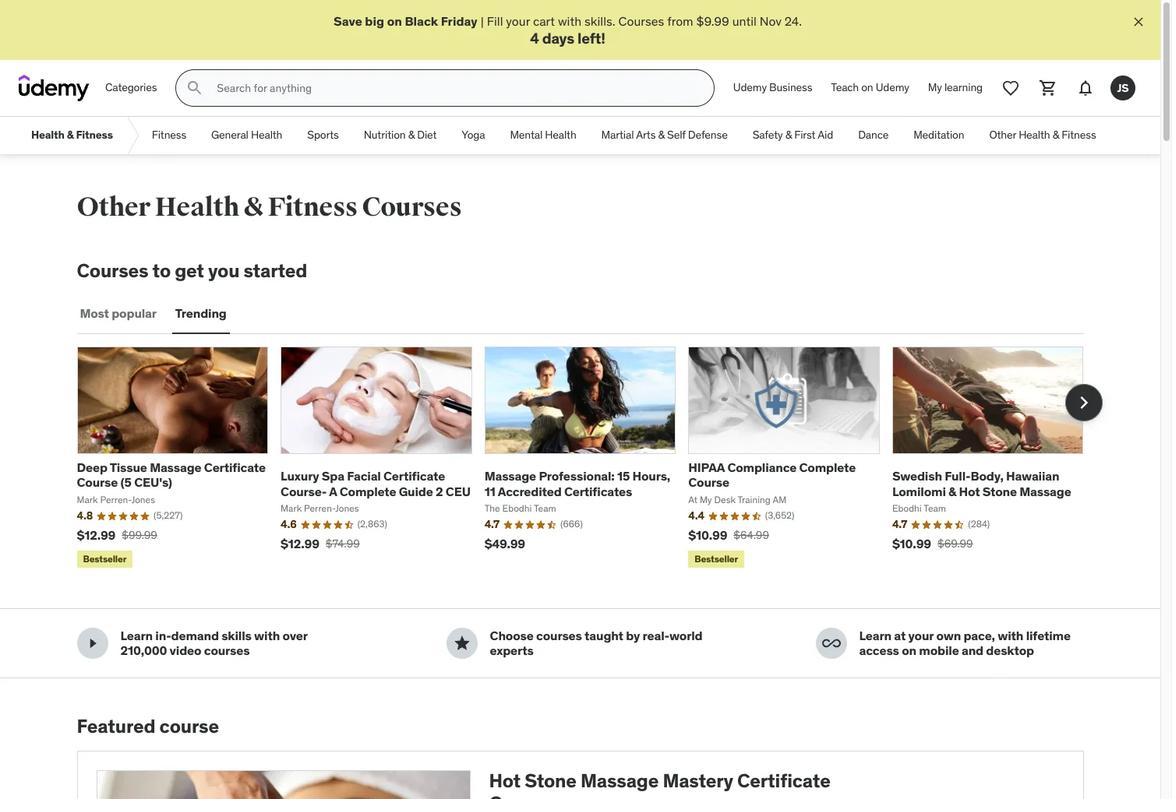 Task type: describe. For each thing, give the bounding box(es) containing it.
submit search image
[[186, 79, 205, 98]]

martial arts & self defense
[[602, 128, 728, 142]]

courses to get you started
[[77, 259, 307, 283]]

learn at your own pace, with lifetime access on mobile and desktop
[[860, 629, 1071, 659]]

real-
[[643, 629, 670, 644]]

ceu's)
[[134, 475, 172, 491]]

mobile
[[919, 644, 959, 659]]

with inside "save big on black friday | fill your cart with skills. courses from $9.99 until nov 24. 4 days left!"
[[558, 13, 582, 29]]

swedish
[[893, 469, 943, 484]]

medium image for learn at your own pace, with lifetime access on mobile and desktop
[[822, 635, 841, 654]]

lifetime
[[1027, 629, 1071, 644]]

demand
[[171, 629, 219, 644]]

ceu
[[446, 484, 471, 499]]

certificate inside hot stone massage mastery certificate course
[[738, 770, 831, 794]]

massage professional: 15 hours, 11 accredited certificates
[[485, 469, 671, 499]]

massage inside hot stone massage mastery certificate course
[[581, 770, 659, 794]]

$9.99
[[697, 13, 730, 29]]

mastery
[[663, 770, 734, 794]]

your inside "save big on black friday | fill your cart with skills. courses from $9.99 until nov 24. 4 days left!"
[[506, 13, 530, 29]]

black
[[405, 13, 438, 29]]

hawaiian
[[1007, 469, 1060, 484]]

& down udemy image
[[67, 128, 74, 142]]

cart
[[533, 13, 555, 29]]

hipaa
[[689, 460, 725, 476]]

1 vertical spatial courses
[[362, 191, 462, 224]]

udemy business link
[[724, 70, 822, 107]]

& down shopping cart with 0 items image
[[1053, 128, 1060, 142]]

udemy image
[[19, 75, 90, 102]]

nutrition & diet
[[364, 128, 437, 142]]

medium image for learn in-demand skills with over 210,000 video courses
[[83, 635, 102, 654]]

most popular button
[[77, 295, 160, 333]]

over
[[283, 629, 307, 644]]

deep
[[77, 460, 107, 476]]

stone inside hot stone massage mastery certificate course
[[525, 770, 577, 794]]

arts
[[636, 128, 656, 142]]

accredited
[[498, 484, 562, 499]]

|
[[481, 13, 484, 29]]

full-
[[945, 469, 971, 484]]

diet
[[417, 128, 437, 142]]

course inside deep tissue massage certificate course (5 ceu's)
[[77, 475, 118, 491]]

until
[[733, 13, 757, 29]]

luxury spa facial certificate course- a complete guide 2 ceu link
[[281, 469, 471, 499]]

friday
[[441, 13, 478, 29]]

mental
[[510, 128, 543, 142]]

wishlist image
[[1002, 79, 1021, 98]]

with inside learn in-demand skills with over 210,000 video courses
[[254, 629, 280, 644]]

fill
[[487, 13, 503, 29]]

self
[[667, 128, 686, 142]]

nov
[[760, 13, 782, 29]]

desktop
[[987, 644, 1035, 659]]

certificate for facial
[[384, 469, 445, 484]]

hot inside swedish full-body, hawaiian lomilomi & hot stone massage
[[959, 484, 980, 499]]

business
[[770, 81, 813, 95]]

course inside hot stone massage mastery certificate course
[[489, 792, 551, 800]]

with inside learn at your own pace, with lifetime access on mobile and desktop
[[998, 629, 1024, 644]]

save
[[334, 13, 362, 29]]

swedish full-body, hawaiian lomilomi & hot stone massage link
[[893, 469, 1072, 499]]

health for mental health
[[545, 128, 577, 142]]

my learning link
[[919, 70, 993, 107]]

courses inside "save big on black friday | fill your cart with skills. courses from $9.99 until nov 24. 4 days left!"
[[619, 13, 665, 29]]

course-
[[281, 484, 327, 499]]

defense
[[688, 128, 728, 142]]

safety
[[753, 128, 783, 142]]

choose
[[490, 629, 534, 644]]

certificates
[[564, 484, 632, 499]]

nutrition
[[364, 128, 406, 142]]

at
[[895, 629, 906, 644]]

professional:
[[539, 469, 615, 484]]

choose courses taught by real-world experts
[[490, 629, 703, 659]]

course inside hipaa compliance complete course
[[689, 475, 730, 491]]

other for other health & fitness
[[990, 128, 1017, 142]]

safety & first aid link
[[740, 117, 846, 155]]

fitness left arrow pointing to subcategory menu links icon
[[76, 128, 113, 142]]

and
[[962, 644, 984, 659]]

by
[[626, 629, 640, 644]]

categories
[[105, 81, 157, 95]]

complete inside luxury spa facial certificate course- a complete guide 2 ceu
[[340, 484, 396, 499]]

learn for learn in-demand skills with over 210,000 video courses
[[120, 629, 153, 644]]

get
[[175, 259, 204, 283]]

big
[[365, 13, 384, 29]]

& left first
[[786, 128, 792, 142]]

0 horizontal spatial courses
[[77, 259, 148, 283]]

certificate for massage
[[204, 460, 266, 476]]

24.
[[785, 13, 802, 29]]

js
[[1118, 81, 1129, 95]]

health down udemy image
[[31, 128, 65, 142]]

arrow pointing to subcategory menu links image
[[125, 117, 139, 155]]

hipaa compliance complete course
[[689, 460, 856, 491]]

2
[[436, 484, 443, 499]]

& inside swedish full-body, hawaiian lomilomi & hot stone massage
[[949, 484, 957, 499]]

dance
[[859, 128, 889, 142]]

udemy inside 'teach on udemy' link
[[876, 81, 910, 95]]

health & fitness
[[31, 128, 113, 142]]

aid
[[818, 128, 834, 142]]

featured
[[77, 715, 155, 740]]

deep tissue massage certificate course (5 ceu's)
[[77, 460, 266, 491]]

15
[[618, 469, 630, 484]]

to
[[153, 259, 171, 283]]

video
[[170, 644, 201, 659]]

learning
[[945, 81, 983, 95]]



Task type: vqa. For each thing, say whether or not it's contained in the screenshot.
topmost Oriented
no



Task type: locate. For each thing, give the bounding box(es) containing it.
2 vertical spatial courses
[[77, 259, 148, 283]]

0 horizontal spatial learn
[[120, 629, 153, 644]]

tissue
[[110, 460, 147, 476]]

most popular
[[80, 306, 157, 322]]

certificate inside luxury spa facial certificate course- a complete guide 2 ceu
[[384, 469, 445, 484]]

courses inside learn in-demand skills with over 210,000 video courses
[[204, 644, 250, 659]]

js link
[[1105, 70, 1142, 107]]

& left diet
[[408, 128, 415, 142]]

other for other health & fitness courses
[[77, 191, 150, 224]]

on inside learn at your own pace, with lifetime access on mobile and desktop
[[902, 644, 917, 659]]

0 horizontal spatial course
[[77, 475, 118, 491]]

teach on udemy link
[[822, 70, 919, 107]]

stone
[[983, 484, 1017, 499], [525, 770, 577, 794]]

fitness down sports link
[[268, 191, 358, 224]]

meditation link
[[901, 117, 977, 155]]

hipaa compliance complete course link
[[689, 460, 856, 491]]

hot stone massage mastery certificate course link
[[77, 752, 1084, 800]]

health for other health & fitness
[[1019, 128, 1051, 142]]

hot inside hot stone massage mastery certificate course
[[489, 770, 521, 794]]

on left mobile
[[902, 644, 917, 659]]

sports link
[[295, 117, 351, 155]]

1 horizontal spatial courses
[[362, 191, 462, 224]]

with left over in the bottom of the page
[[254, 629, 280, 644]]

started
[[244, 259, 307, 283]]

health for other health & fitness courses
[[155, 191, 239, 224]]

1 horizontal spatial complete
[[800, 460, 856, 476]]

massage inside massage professional: 15 hours, 11 accredited certificates
[[485, 469, 536, 484]]

general
[[211, 128, 249, 142]]

on inside "save big on black friday | fill your cart with skills. courses from $9.99 until nov 24. 4 days left!"
[[387, 13, 402, 29]]

health
[[31, 128, 65, 142], [251, 128, 282, 142], [545, 128, 577, 142], [1019, 128, 1051, 142], [155, 191, 239, 224]]

next image
[[1072, 391, 1097, 416]]

a
[[329, 484, 337, 499]]

0 horizontal spatial udemy
[[734, 81, 767, 95]]

0 vertical spatial your
[[506, 13, 530, 29]]

& left self
[[658, 128, 665, 142]]

other down wishlist icon
[[990, 128, 1017, 142]]

0 horizontal spatial on
[[387, 13, 402, 29]]

1 horizontal spatial medium image
[[822, 635, 841, 654]]

courses left taught
[[536, 629, 582, 644]]

learn for learn at your own pace, with lifetime access on mobile and desktop
[[860, 629, 892, 644]]

1 horizontal spatial stone
[[983, 484, 1017, 499]]

dance link
[[846, 117, 901, 155]]

stone inside swedish full-body, hawaiian lomilomi & hot stone massage
[[983, 484, 1017, 499]]

1 horizontal spatial hot
[[959, 484, 980, 499]]

health for general health
[[251, 128, 282, 142]]

health down shopping cart with 0 items image
[[1019, 128, 1051, 142]]

Search for anything text field
[[214, 75, 695, 102]]

mental health
[[510, 128, 577, 142]]

0 horizontal spatial medium image
[[83, 635, 102, 654]]

learn left in-
[[120, 629, 153, 644]]

complete
[[800, 460, 856, 476], [340, 484, 396, 499]]

with right pace,
[[998, 629, 1024, 644]]

deep tissue massage certificate course (5 ceu's) link
[[77, 460, 266, 491]]

luxury spa facial certificate course- a complete guide 2 ceu
[[281, 469, 471, 499]]

pace,
[[964, 629, 996, 644]]

general health
[[211, 128, 282, 142]]

0 vertical spatial complete
[[800, 460, 856, 476]]

safety & first aid
[[753, 128, 834, 142]]

other health & fitness
[[990, 128, 1097, 142]]

my
[[928, 81, 942, 95]]

left!
[[578, 29, 606, 48]]

2 horizontal spatial courses
[[619, 13, 665, 29]]

your right at
[[909, 629, 934, 644]]

1 horizontal spatial courses
[[536, 629, 582, 644]]

massage professional: 15 hours, 11 accredited certificates link
[[485, 469, 671, 499]]

2 udemy from the left
[[876, 81, 910, 95]]

access
[[860, 644, 900, 659]]

certificate
[[204, 460, 266, 476], [384, 469, 445, 484], [738, 770, 831, 794]]

1 vertical spatial on
[[862, 81, 874, 95]]

& up 'started'
[[244, 191, 263, 224]]

0 horizontal spatial other
[[77, 191, 150, 224]]

hot
[[959, 484, 980, 499], [489, 770, 521, 794]]

courses inside choose courses taught by real-world experts
[[536, 629, 582, 644]]

your
[[506, 13, 530, 29], [909, 629, 934, 644]]

1 udemy from the left
[[734, 81, 767, 95]]

lomilomi
[[893, 484, 946, 499]]

0 horizontal spatial complete
[[340, 484, 396, 499]]

4
[[530, 29, 539, 48]]

on
[[387, 13, 402, 29], [862, 81, 874, 95], [902, 644, 917, 659]]

1 vertical spatial complete
[[340, 484, 396, 499]]

medium image
[[83, 635, 102, 654], [822, 635, 841, 654]]

(5
[[120, 475, 132, 491]]

other health & fitness link
[[977, 117, 1109, 155]]

you
[[208, 259, 240, 283]]

featured course
[[77, 715, 219, 740]]

categories button
[[96, 70, 166, 107]]

0 vertical spatial hot
[[959, 484, 980, 499]]

0 horizontal spatial certificate
[[204, 460, 266, 476]]

0 horizontal spatial stone
[[525, 770, 577, 794]]

1 medium image from the left
[[83, 635, 102, 654]]

hours,
[[633, 469, 671, 484]]

massage inside deep tissue massage certificate course (5 ceu's)
[[150, 460, 202, 476]]

1 horizontal spatial with
[[558, 13, 582, 29]]

fitness link
[[139, 117, 199, 155]]

skills
[[222, 629, 252, 644]]

complete right a on the bottom left
[[340, 484, 396, 499]]

learn left at
[[860, 629, 892, 644]]

2 horizontal spatial certificate
[[738, 770, 831, 794]]

udemy left my
[[876, 81, 910, 95]]

trending
[[175, 306, 227, 322]]

1 learn from the left
[[120, 629, 153, 644]]

days
[[542, 29, 575, 48]]

facial
[[347, 469, 381, 484]]

certificate inside deep tissue massage certificate course (5 ceu's)
[[204, 460, 266, 476]]

your right fill
[[506, 13, 530, 29]]

1 vertical spatial your
[[909, 629, 934, 644]]

teach
[[831, 81, 859, 95]]

courses down "nutrition & diet" link
[[362, 191, 462, 224]]

0 vertical spatial stone
[[983, 484, 1017, 499]]

trending button
[[172, 295, 230, 333]]

body,
[[971, 469, 1004, 484]]

0 horizontal spatial with
[[254, 629, 280, 644]]

learn inside learn in-demand skills with over 210,000 video courses
[[120, 629, 153, 644]]

health up courses to get you started
[[155, 191, 239, 224]]

on right big
[[387, 13, 402, 29]]

courses left from
[[619, 13, 665, 29]]

0 horizontal spatial your
[[506, 13, 530, 29]]

carousel element
[[77, 347, 1103, 572]]

own
[[937, 629, 961, 644]]

guide
[[399, 484, 433, 499]]

courses right video
[[204, 644, 250, 659]]

1 vertical spatial stone
[[525, 770, 577, 794]]

udemy inside udemy business link
[[734, 81, 767, 95]]

1 vertical spatial other
[[77, 191, 150, 224]]

complete inside hipaa compliance complete course
[[800, 460, 856, 476]]

medium image left 210,000
[[83, 635, 102, 654]]

0 horizontal spatial hot
[[489, 770, 521, 794]]

learn in-demand skills with over 210,000 video courses
[[120, 629, 307, 659]]

martial
[[602, 128, 634, 142]]

0 vertical spatial other
[[990, 128, 1017, 142]]

2 learn from the left
[[860, 629, 892, 644]]

medium image left the access
[[822, 635, 841, 654]]

fitness down notifications image
[[1062, 128, 1097, 142]]

health right mental at the top of page
[[545, 128, 577, 142]]

1 horizontal spatial on
[[862, 81, 874, 95]]

save big on black friday | fill your cart with skills. courses from $9.99 until nov 24. 4 days left!
[[334, 13, 802, 48]]

learn
[[120, 629, 153, 644], [860, 629, 892, 644]]

& right lomilomi
[[949, 484, 957, 499]]

1 horizontal spatial your
[[909, 629, 934, 644]]

close image
[[1131, 14, 1147, 30]]

your inside learn at your own pace, with lifetime access on mobile and desktop
[[909, 629, 934, 644]]

1 horizontal spatial certificate
[[384, 469, 445, 484]]

on right the teach
[[862, 81, 874, 95]]

world
[[670, 629, 703, 644]]

learn inside learn at your own pace, with lifetime access on mobile and desktop
[[860, 629, 892, 644]]

2 horizontal spatial with
[[998, 629, 1024, 644]]

spa
[[322, 469, 345, 484]]

sports
[[307, 128, 339, 142]]

fitness right arrow pointing to subcategory menu links icon
[[152, 128, 186, 142]]

1 vertical spatial hot
[[489, 770, 521, 794]]

1 horizontal spatial other
[[990, 128, 1017, 142]]

taught
[[585, 629, 624, 644]]

swedish full-body, hawaiian lomilomi & hot stone massage
[[893, 469, 1072, 499]]

2 vertical spatial on
[[902, 644, 917, 659]]

1 horizontal spatial learn
[[860, 629, 892, 644]]

teach on udemy
[[831, 81, 910, 95]]

hot stone massage mastery certificate course
[[489, 770, 831, 800]]

0 vertical spatial courses
[[619, 13, 665, 29]]

mental health link
[[498, 117, 589, 155]]

medium image
[[453, 635, 471, 654]]

1 horizontal spatial udemy
[[876, 81, 910, 95]]

health right 'general'
[[251, 128, 282, 142]]

general health link
[[199, 117, 295, 155]]

with up days
[[558, 13, 582, 29]]

0 horizontal spatial courses
[[204, 644, 250, 659]]

complete right compliance
[[800, 460, 856, 476]]

yoga link
[[449, 117, 498, 155]]

courses up most popular
[[77, 259, 148, 283]]

other
[[990, 128, 1017, 142], [77, 191, 150, 224]]

first
[[795, 128, 816, 142]]

in-
[[155, 629, 171, 644]]

2 horizontal spatial on
[[902, 644, 917, 659]]

yoga
[[462, 128, 485, 142]]

courses
[[536, 629, 582, 644], [204, 644, 250, 659]]

other down arrow pointing to subcategory menu links icon
[[77, 191, 150, 224]]

with
[[558, 13, 582, 29], [254, 629, 280, 644], [998, 629, 1024, 644]]

1 horizontal spatial course
[[489, 792, 551, 800]]

notifications image
[[1077, 79, 1095, 98]]

2 medium image from the left
[[822, 635, 841, 654]]

popular
[[112, 306, 157, 322]]

2 horizontal spatial course
[[689, 475, 730, 491]]

shopping cart with 0 items image
[[1039, 79, 1058, 98]]

compliance
[[728, 460, 797, 476]]

0 vertical spatial on
[[387, 13, 402, 29]]

massage inside swedish full-body, hawaiian lomilomi & hot stone massage
[[1020, 484, 1072, 499]]

massage
[[150, 460, 202, 476], [485, 469, 536, 484], [1020, 484, 1072, 499], [581, 770, 659, 794]]

udemy left business
[[734, 81, 767, 95]]



